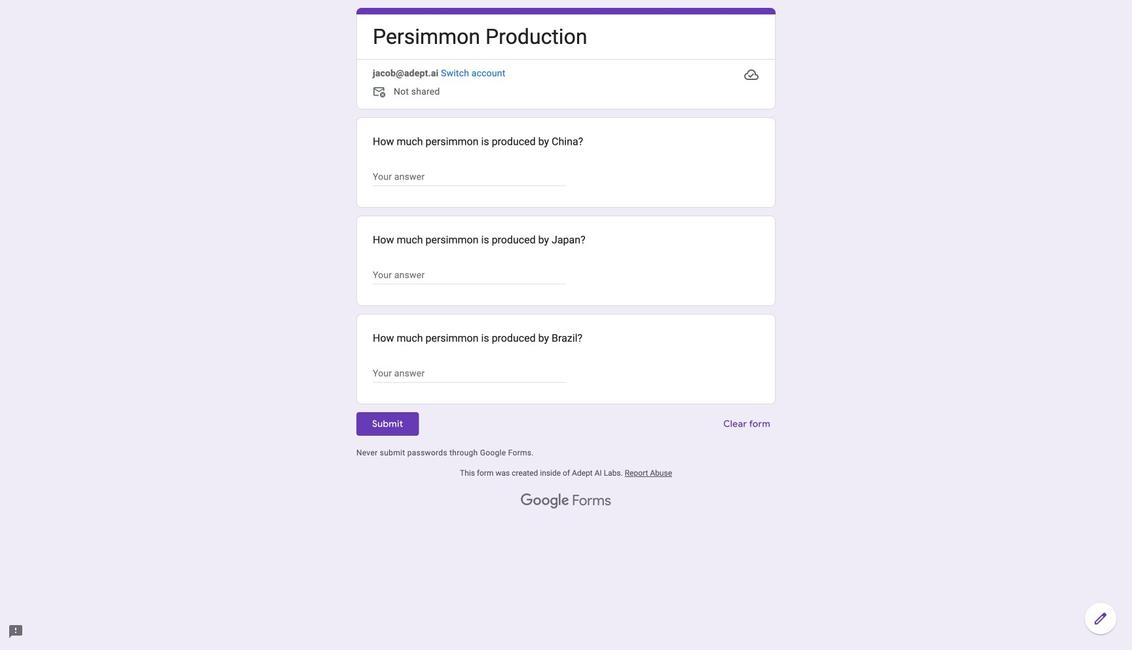 Task type: vqa. For each thing, say whether or not it's contained in the screenshot.
Text Field
yes



Task type: locate. For each thing, give the bounding box(es) containing it.
None text field
[[373, 267, 566, 283], [373, 366, 566, 382], [373, 267, 566, 283], [373, 366, 566, 382]]

your email and google account are not part of your response image
[[373, 85, 389, 101]]

None text field
[[373, 169, 566, 185]]

heading
[[373, 23, 587, 51]]

list
[[356, 117, 776, 404]]

google image
[[521, 494, 570, 509]]



Task type: describe. For each thing, give the bounding box(es) containing it.
report a problem to google image
[[8, 624, 24, 640]]

your email and google account are not part of your response image
[[373, 85, 394, 101]]



